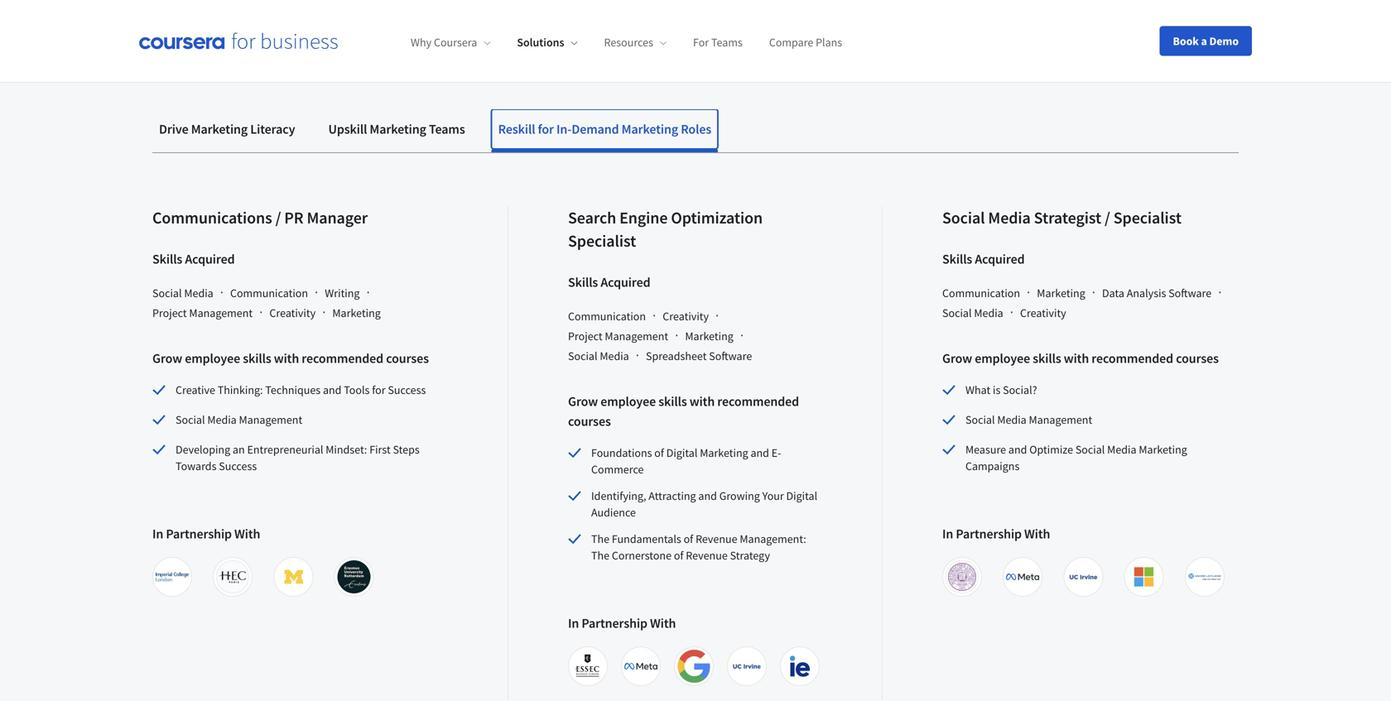 Task type: describe. For each thing, give the bounding box(es) containing it.
courses for social media strategist / specialist
[[1177, 350, 1220, 367]]

marketing inside 'button'
[[622, 121, 679, 138]]

management up entrepreneurial
[[239, 413, 303, 428]]

in for social media strategist / specialist
[[943, 526, 954, 543]]

essec business school image
[[572, 650, 605, 684]]

1 horizontal spatial specialist
[[1114, 208, 1182, 228]]

0 horizontal spatial communication
[[230, 286, 308, 301]]

manager
[[307, 208, 368, 228]]

project for communications / pr manager
[[152, 306, 187, 321]]

for
[[693, 35, 709, 50]]

imperial college london image
[[156, 561, 189, 594]]

audience
[[592, 505, 636, 520]]

erasmus university rotterdam image
[[338, 561, 371, 594]]

in partnership with for communications / pr manager
[[152, 526, 260, 543]]

drive marketing literacy button
[[152, 109, 302, 149]]

foundations
[[592, 446, 652, 461]]

1 horizontal spatial success
[[388, 383, 426, 398]]

mindset:
[[326, 442, 367, 457]]

beginner
[[485, 3, 547, 24]]

social inside marketing social media
[[568, 349, 598, 364]]

0 vertical spatial revenue
[[696, 532, 738, 547]]

and up solutions link in the top left of the page
[[550, 3, 577, 24]]

towards
[[176, 459, 217, 474]]

skills inside promote business growth through learning with beginner and advanced level content, including 20+ levelset assessments to measure baseline skills and 65+ skillsets to drive marketing  proficiency across the entire organization.
[[277, 23, 312, 43]]

proficiency
[[565, 23, 642, 43]]

across
[[645, 23, 690, 43]]

media inside marketing social media
[[600, 349, 629, 364]]

search engine optimization specialist
[[568, 208, 763, 251]]

your
[[763, 489, 784, 504]]

coursera for business image
[[139, 33, 338, 49]]

and left 65+
[[315, 23, 341, 43]]

social media management for /
[[176, 413, 303, 428]]

success inside "developing an entrepreneurial mindset: first steps towards success"
[[219, 459, 257, 474]]

developing an entrepreneurial mindset: first steps towards success
[[176, 442, 420, 474]]

spreadsheet
[[646, 349, 707, 364]]

is
[[993, 383, 1001, 398]]

acquired for communications
[[185, 251, 235, 268]]

with for search engine optimization specialist
[[690, 394, 715, 410]]

a
[[1202, 34, 1208, 48]]

analysis
[[1127, 286, 1167, 301]]

grow for communications / pr manager
[[152, 350, 182, 367]]

resources link
[[604, 35, 667, 50]]

grow for search engine optimization specialist
[[568, 394, 598, 410]]

drive marketing literacy
[[159, 121, 295, 138]]

business
[[216, 3, 276, 24]]

skills acquired for social
[[943, 251, 1025, 268]]

foundations of digital marketing and e- commerce
[[592, 446, 782, 477]]

2 vertical spatial of
[[674, 549, 684, 563]]

an
[[233, 442, 245, 457]]

with for communications / pr manager
[[274, 350, 299, 367]]

reskill for in-demand marketing roles button
[[492, 109, 718, 149]]

steps
[[393, 442, 420, 457]]

creativity project management
[[568, 309, 709, 344]]

for teams link
[[693, 35, 743, 50]]

management inside writing project management
[[189, 306, 253, 321]]

social media management for media
[[966, 413, 1093, 428]]

organization.
[[763, 23, 854, 43]]

upskill marketing teams
[[328, 121, 465, 138]]

demo
[[1210, 34, 1240, 48]]

media left strategist
[[989, 208, 1031, 228]]

management inside creativity project management
[[605, 329, 669, 344]]

measure
[[966, 442, 1007, 457]]

optimization
[[671, 208, 763, 228]]

demand
[[572, 121, 619, 138]]

content,
[[686, 3, 744, 24]]

skills acquired for search
[[568, 274, 651, 291]]

reskill for in-demand marketing roles
[[498, 121, 712, 138]]

google leader logo image
[[678, 650, 711, 684]]

fundamentals
[[612, 532, 682, 547]]

why coursera
[[411, 35, 478, 50]]

management:
[[740, 532, 807, 547]]

20+
[[815, 3, 840, 24]]

in partnership with for social media strategist / specialist
[[943, 526, 1051, 543]]

identifying, attracting and growing your digital audience
[[592, 489, 818, 520]]

techniques
[[265, 383, 321, 398]]

promote
[[152, 3, 212, 24]]

reskill
[[498, 121, 536, 138]]

what is social?
[[966, 383, 1038, 398]]

entire
[[719, 23, 760, 43]]

solutions
[[517, 35, 565, 50]]

media down communications
[[184, 286, 214, 301]]

solutions link
[[517, 35, 578, 50]]

promote business growth through learning with beginner and advanced level content, including 20+ levelset assessments to measure baseline skills and 65+ skillsets to drive marketing  proficiency across the entire organization.
[[152, 3, 1011, 43]]

measure and optimize social media marketing campaigns
[[966, 442, 1188, 474]]

0 horizontal spatial software
[[709, 349, 753, 364]]

compare plans
[[770, 35, 843, 50]]

teams inside button
[[429, 121, 465, 138]]

digital inside foundations of digital marketing and e- commerce
[[667, 446, 698, 461]]

hec paris logo image
[[216, 561, 250, 594]]

compare plans link
[[770, 35, 843, 50]]

thinking:
[[218, 383, 263, 398]]

management up optimize
[[1029, 413, 1093, 428]]

reskill for in-demand marketing roles tab panel
[[152, 153, 1240, 700]]

1 vertical spatial revenue
[[686, 549, 728, 563]]

media down social? in the bottom right of the page
[[998, 413, 1027, 428]]

employee for search engine optimization specialist
[[601, 394, 656, 410]]

creativity inside creativity project management
[[663, 309, 709, 324]]

1 horizontal spatial university of california irvine course logo image
[[1068, 561, 1101, 594]]

2 the from the top
[[592, 549, 610, 563]]

drive
[[453, 23, 488, 43]]

skills acquired for communications
[[152, 251, 235, 268]]

with for social media strategist / specialist
[[1064, 350, 1090, 367]]

northwestern university image
[[946, 561, 979, 594]]

project for search engine optimization specialist
[[568, 329, 603, 344]]

identifying,
[[592, 489, 647, 504]]

level
[[650, 3, 683, 24]]

social media
[[152, 286, 214, 301]]

marketing inside foundations of digital marketing and e- commerce
[[700, 446, 749, 461]]

social media strategist / specialist
[[943, 208, 1182, 228]]

marketing
[[491, 23, 562, 43]]

1 vertical spatial of
[[684, 532, 694, 547]]

optimize
[[1030, 442, 1074, 457]]

microsoft image
[[1128, 561, 1161, 594]]

partnership for social media strategist / specialist
[[956, 526, 1022, 543]]

creative
[[176, 383, 215, 398]]

meta logo image for /
[[1007, 561, 1040, 594]]

attracting
[[649, 489, 696, 504]]

upskill
[[328, 121, 367, 138]]

search
[[568, 208, 617, 228]]

and inside measure and optimize social media marketing campaigns
[[1009, 442, 1028, 457]]

campaigns
[[966, 459, 1020, 474]]

learning
[[391, 3, 448, 24]]

content tabs tab list
[[152, 109, 1240, 152]]

coursera
[[434, 35, 478, 50]]

data analysis software social media
[[943, 286, 1212, 321]]

and inside foundations of digital marketing and e- commerce
[[751, 446, 770, 461]]

recommended for communications / pr manager
[[302, 350, 384, 367]]

strategy
[[730, 549, 771, 563]]

commerce
[[592, 462, 644, 477]]

skills for communications / pr manager
[[152, 251, 182, 268]]

skillsets
[[373, 23, 432, 43]]



Task type: locate. For each thing, give the bounding box(es) containing it.
of
[[655, 446, 664, 461], [684, 532, 694, 547], [674, 549, 684, 563]]

0 horizontal spatial grow
[[152, 350, 182, 367]]

digital up attracting
[[667, 446, 698, 461]]

the left cornerstone at the bottom of page
[[592, 549, 610, 563]]

plans
[[816, 35, 843, 50]]

project inside writing project management
[[152, 306, 187, 321]]

1 social media management from the left
[[176, 413, 303, 428]]

for right tools
[[372, 383, 386, 398]]

growth
[[279, 3, 329, 24]]

/ left "pr"
[[276, 208, 281, 228]]

communications / pr manager
[[152, 208, 368, 228]]

creativity
[[270, 306, 316, 321], [1021, 306, 1067, 321], [663, 309, 709, 324]]

grow employee skills with recommended courses for specialist
[[568, 394, 800, 430]]

teams right for
[[712, 35, 743, 50]]

meta logo image
[[1007, 561, 1040, 594], [625, 650, 658, 684]]

project
[[152, 306, 187, 321], [568, 329, 603, 344]]

1 horizontal spatial courses
[[568, 413, 611, 430]]

skills down spreadsheet
[[659, 394, 687, 410]]

compare
[[770, 35, 814, 50]]

2 horizontal spatial creativity
[[1021, 306, 1067, 321]]

1 horizontal spatial meta logo image
[[1007, 561, 1040, 594]]

0 vertical spatial university of california irvine course logo image
[[1068, 561, 1101, 594]]

acquired for social
[[975, 251, 1025, 268]]

0 horizontal spatial meta logo image
[[625, 650, 658, 684]]

grow employee skills with recommended courses up foundations of digital marketing and e- commerce
[[568, 394, 800, 430]]

for left in-
[[538, 121, 554, 138]]

communications
[[152, 208, 272, 228]]

revenue left strategy
[[686, 549, 728, 563]]

with for specialist
[[650, 616, 676, 632]]

management down 'social media'
[[189, 306, 253, 321]]

1 vertical spatial digital
[[787, 489, 818, 504]]

employee for communications / pr manager
[[185, 350, 240, 367]]

1 horizontal spatial software
[[1169, 286, 1212, 301]]

why coursera link
[[411, 35, 491, 50]]

with for /
[[1025, 526, 1051, 543]]

meta logo image right essec business school image
[[625, 650, 658, 684]]

creative thinking: techniques and tools for success
[[176, 383, 426, 398]]

in-
[[557, 121, 572, 138]]

recommended down analysis
[[1092, 350, 1174, 367]]

for inside tab panel
[[372, 383, 386, 398]]

the down audience
[[592, 532, 610, 547]]

with up techniques
[[274, 350, 299, 367]]

0 horizontal spatial success
[[219, 459, 257, 474]]

with down spreadsheet software
[[690, 394, 715, 410]]

2 horizontal spatial acquired
[[975, 251, 1025, 268]]

marketing inside marketing social media
[[686, 329, 734, 344]]

0 horizontal spatial project
[[152, 306, 187, 321]]

skills for search engine optimization specialist
[[659, 394, 687, 410]]

0 horizontal spatial partnership
[[166, 526, 232, 543]]

writing project management
[[152, 286, 360, 321]]

in partnership with up 'northwestern university' icon
[[943, 526, 1051, 543]]

meta logo image right 'northwestern university' icon
[[1007, 561, 1040, 594]]

0 horizontal spatial grow employee skills with recommended courses
[[152, 350, 429, 367]]

media inside data analysis software social media
[[975, 306, 1004, 321]]

success down an
[[219, 459, 257, 474]]

in partnership with up hec paris logo
[[152, 526, 260, 543]]

skills
[[277, 23, 312, 43], [243, 350, 271, 367], [1033, 350, 1062, 367], [659, 394, 687, 410]]

in partnership with up essec business school image
[[568, 616, 676, 632]]

with inside grow employee skills with recommended courses
[[690, 394, 715, 410]]

skills for social media strategist / specialist
[[1033, 350, 1062, 367]]

drive
[[159, 121, 189, 138]]

1 horizontal spatial project
[[568, 329, 603, 344]]

university of california irvine course logo image left 'microsoft' 'icon'
[[1068, 561, 1101, 594]]

ashok leyland logo image
[[1189, 561, 1222, 594]]

in for communications / pr manager
[[152, 526, 163, 543]]

0 horizontal spatial /
[[276, 208, 281, 228]]

1 horizontal spatial with
[[650, 616, 676, 632]]

grow up creative
[[152, 350, 182, 367]]

specialist
[[1114, 208, 1182, 228], [568, 231, 637, 251]]

social media management down social? in the bottom right of the page
[[966, 413, 1093, 428]]

0 horizontal spatial university of california irvine course logo image
[[731, 650, 764, 684]]

software inside data analysis software social media
[[1169, 286, 1212, 301]]

recommended up tools
[[302, 350, 384, 367]]

creativity up techniques
[[270, 306, 316, 321]]

levelset
[[843, 3, 902, 24]]

book a demo
[[1174, 34, 1240, 48]]

acquired down communications
[[185, 251, 235, 268]]

0 vertical spatial project
[[152, 306, 187, 321]]

employee for social media strategist / specialist
[[975, 350, 1031, 367]]

1 vertical spatial meta logo image
[[625, 650, 658, 684]]

creativity up social? in the bottom right of the page
[[1021, 306, 1067, 321]]

0 horizontal spatial in
[[152, 526, 163, 543]]

1 horizontal spatial in partnership with
[[568, 616, 676, 632]]

skills up 'thinking:'
[[243, 350, 271, 367]]

management
[[189, 306, 253, 321], [605, 329, 669, 344], [239, 413, 303, 428], [1029, 413, 1093, 428]]

communication
[[230, 286, 308, 301], [943, 286, 1021, 301], [568, 309, 646, 324]]

specialist inside search engine optimization specialist
[[568, 231, 637, 251]]

0 horizontal spatial for
[[372, 383, 386, 398]]

in
[[152, 526, 163, 543], [943, 526, 954, 543], [568, 616, 579, 632]]

1 horizontal spatial grow employee skills with recommended courses
[[568, 394, 800, 430]]

0 vertical spatial specialist
[[1114, 208, 1182, 228]]

pr
[[284, 208, 304, 228]]

1 horizontal spatial digital
[[787, 489, 818, 504]]

0 horizontal spatial with
[[235, 526, 260, 543]]

media inside measure and optimize social media marketing campaigns
[[1108, 442, 1137, 457]]

book
[[1174, 34, 1200, 48]]

social media management up an
[[176, 413, 303, 428]]

partnership up essec business school image
[[582, 616, 648, 632]]

courses
[[386, 350, 429, 367], [1177, 350, 1220, 367], [568, 413, 611, 430]]

communication for search engine optimization specialist
[[568, 309, 646, 324]]

skills acquired
[[152, 251, 235, 268], [943, 251, 1025, 268], [568, 274, 651, 291]]

skills for social media strategist / specialist
[[943, 251, 973, 268]]

roles
[[681, 121, 712, 138]]

grow employee skills with recommended courses down data analysis software social media
[[943, 350, 1220, 367]]

communication for social media strategist / specialist
[[943, 286, 1021, 301]]

for teams
[[693, 35, 743, 50]]

data
[[1103, 286, 1125, 301]]

skills for communications / pr manager
[[243, 350, 271, 367]]

1 horizontal spatial employee
[[601, 394, 656, 410]]

2 horizontal spatial recommended
[[1092, 350, 1174, 367]]

creativity up spreadsheet
[[663, 309, 709, 324]]

strategist
[[1035, 208, 1102, 228]]

project inside creativity project management
[[568, 329, 603, 344]]

creativity for strategist
[[1021, 306, 1067, 321]]

1 horizontal spatial teams
[[712, 35, 743, 50]]

meta logo image for specialist
[[625, 650, 658, 684]]

media up an
[[207, 413, 237, 428]]

social
[[943, 208, 986, 228], [152, 286, 182, 301], [943, 306, 972, 321], [568, 349, 598, 364], [176, 413, 205, 428], [966, 413, 996, 428], [1076, 442, 1106, 457]]

success
[[388, 383, 426, 398], [219, 459, 257, 474]]

0 horizontal spatial teams
[[429, 121, 465, 138]]

social media management
[[176, 413, 303, 428], [966, 413, 1093, 428]]

0 horizontal spatial recommended
[[302, 350, 384, 367]]

specialist up analysis
[[1114, 208, 1182, 228]]

university of california irvine course logo image
[[1068, 561, 1101, 594], [731, 650, 764, 684]]

software
[[1169, 286, 1212, 301], [709, 349, 753, 364]]

partnership up 'northwestern university' icon
[[956, 526, 1022, 543]]

with
[[451, 3, 482, 24], [274, 350, 299, 367], [1064, 350, 1090, 367], [690, 394, 715, 410]]

university of michigan image
[[277, 561, 310, 594]]

0 vertical spatial meta logo image
[[1007, 561, 1040, 594]]

skills for search engine optimization specialist
[[568, 274, 598, 291]]

1 horizontal spatial creativity
[[663, 309, 709, 324]]

grow up foundations
[[568, 394, 598, 410]]

to
[[996, 3, 1011, 24], [435, 23, 449, 43]]

recommended up 'e-'
[[718, 394, 800, 410]]

university of california irvine course logo image right google leader logo
[[731, 650, 764, 684]]

employee up foundations
[[601, 394, 656, 410]]

1 horizontal spatial skills
[[568, 274, 598, 291]]

with inside promote business growth through learning with beginner and advanced level content, including 20+ levelset assessments to measure baseline skills and 65+ skillsets to drive marketing  proficiency across the entire organization.
[[451, 3, 482, 24]]

in up imperial college london image
[[152, 526, 163, 543]]

to right why
[[435, 23, 449, 43]]

what
[[966, 383, 991, 398]]

media right optimize
[[1108, 442, 1137, 457]]

in partnership with for search engine optimization specialist
[[568, 616, 676, 632]]

2 horizontal spatial in partnership with
[[943, 526, 1051, 543]]

courses inside grow employee skills with recommended courses
[[568, 413, 611, 430]]

0 vertical spatial of
[[655, 446, 664, 461]]

grow
[[152, 350, 182, 367], [943, 350, 973, 367], [568, 394, 598, 410]]

and left 'e-'
[[751, 446, 770, 461]]

2 horizontal spatial in
[[943, 526, 954, 543]]

1 horizontal spatial grow
[[568, 394, 598, 410]]

1 vertical spatial software
[[709, 349, 753, 364]]

2 horizontal spatial courses
[[1177, 350, 1220, 367]]

0 horizontal spatial employee
[[185, 350, 240, 367]]

media down creativity project management
[[600, 349, 629, 364]]

0 horizontal spatial creativity
[[270, 306, 316, 321]]

0 horizontal spatial skills acquired
[[152, 251, 235, 268]]

with up coursera on the left of page
[[451, 3, 482, 24]]

0 horizontal spatial digital
[[667, 446, 698, 461]]

partnership for search engine optimization specialist
[[582, 616, 648, 632]]

grow for social media strategist / specialist
[[943, 350, 973, 367]]

and left tools
[[323, 383, 342, 398]]

grow employee skills with recommended courses for manager
[[152, 350, 429, 367]]

2 horizontal spatial with
[[1025, 526, 1051, 543]]

marketing inside "button"
[[191, 121, 248, 138]]

digital
[[667, 446, 698, 461], [787, 489, 818, 504]]

partnership
[[166, 526, 232, 543], [956, 526, 1022, 543], [582, 616, 648, 632]]

and inside the "identifying, attracting and growing your digital audience"
[[699, 489, 717, 504]]

0 vertical spatial software
[[1169, 286, 1212, 301]]

0 vertical spatial success
[[388, 383, 426, 398]]

the
[[693, 23, 716, 43]]

grow up what
[[943, 350, 973, 367]]

recommended for search engine optimization specialist
[[718, 394, 800, 410]]

in for search engine optimization specialist
[[568, 616, 579, 632]]

courses for communications / pr manager
[[386, 350, 429, 367]]

1 horizontal spatial recommended
[[718, 394, 800, 410]]

1 horizontal spatial partnership
[[582, 616, 648, 632]]

1 horizontal spatial social media management
[[966, 413, 1093, 428]]

0 horizontal spatial to
[[435, 23, 449, 43]]

1 horizontal spatial acquired
[[601, 274, 651, 291]]

software right analysis
[[1169, 286, 1212, 301]]

1 the from the top
[[592, 532, 610, 547]]

writing
[[325, 286, 360, 301]]

software right spreadsheet
[[709, 349, 753, 364]]

media up is
[[975, 306, 1004, 321]]

partnership up imperial college london image
[[166, 526, 232, 543]]

specialist down the search
[[568, 231, 637, 251]]

1 vertical spatial teams
[[429, 121, 465, 138]]

1 horizontal spatial in
[[568, 616, 579, 632]]

2 horizontal spatial partnership
[[956, 526, 1022, 543]]

teams left reskill
[[429, 121, 465, 138]]

acquired up creativity project management
[[601, 274, 651, 291]]

media
[[989, 208, 1031, 228], [184, 286, 214, 301], [975, 306, 1004, 321], [600, 349, 629, 364], [207, 413, 237, 428], [998, 413, 1027, 428], [1108, 442, 1137, 457]]

cornerstone
[[612, 549, 672, 563]]

developing
[[176, 442, 230, 457]]

for inside 'button'
[[538, 121, 554, 138]]

0 horizontal spatial social media management
[[176, 413, 303, 428]]

and up campaigns
[[1009, 442, 1028, 457]]

spreadsheet software
[[646, 349, 753, 364]]

to right "assessments"
[[996, 3, 1011, 24]]

marketing
[[191, 121, 248, 138], [370, 121, 427, 138], [622, 121, 679, 138], [1038, 286, 1086, 301], [333, 306, 381, 321], [686, 329, 734, 344], [1140, 442, 1188, 457], [700, 446, 749, 461]]

1 horizontal spatial /
[[1105, 208, 1111, 228]]

/ right strategist
[[1105, 208, 1111, 228]]

ie business school image
[[785, 650, 816, 684]]

0 vertical spatial for
[[538, 121, 554, 138]]

2 horizontal spatial grow employee skills with recommended courses
[[943, 350, 1220, 367]]

1 vertical spatial the
[[592, 549, 610, 563]]

2 horizontal spatial employee
[[975, 350, 1031, 367]]

0 horizontal spatial courses
[[386, 350, 429, 367]]

recommended for social media strategist / specialist
[[1092, 350, 1174, 367]]

grow employee skills with recommended courses for /
[[943, 350, 1220, 367]]

0 horizontal spatial in partnership with
[[152, 526, 260, 543]]

success right tools
[[388, 383, 426, 398]]

1 / from the left
[[276, 208, 281, 228]]

employee up what is social?
[[975, 350, 1031, 367]]

marketing inside measure and optimize social media marketing campaigns
[[1140, 442, 1188, 457]]

upskill marketing teams button
[[322, 109, 472, 149]]

employee
[[185, 350, 240, 367], [975, 350, 1031, 367], [601, 394, 656, 410]]

0 horizontal spatial acquired
[[185, 251, 235, 268]]

1 horizontal spatial skills acquired
[[568, 274, 651, 291]]

with for manager
[[235, 526, 260, 543]]

assessments
[[905, 3, 993, 24]]

of down the "identifying, attracting and growing your digital audience"
[[684, 532, 694, 547]]

and left growing
[[699, 489, 717, 504]]

revenue down the "identifying, attracting and growing your digital audience"
[[696, 532, 738, 547]]

social inside measure and optimize social media marketing campaigns
[[1076, 442, 1106, 457]]

1 vertical spatial for
[[372, 383, 386, 398]]

literacy
[[250, 121, 295, 138]]

1 horizontal spatial to
[[996, 3, 1011, 24]]

creativity for pr
[[270, 306, 316, 321]]

the fundamentals of revenue management: the cornerstone of revenue strategy
[[592, 532, 807, 563]]

with down data analysis software social media
[[1064, 350, 1090, 367]]

baseline
[[216, 23, 274, 43]]

2 horizontal spatial skills
[[943, 251, 973, 268]]

acquired for search
[[601, 274, 651, 291]]

social inside data analysis software social media
[[943, 306, 972, 321]]

digital inside the "identifying, attracting and growing your digital audience"
[[787, 489, 818, 504]]

1 vertical spatial project
[[568, 329, 603, 344]]

of right foundations
[[655, 446, 664, 461]]

0 vertical spatial digital
[[667, 446, 698, 461]]

acquired down social media strategist / specialist
[[975, 251, 1025, 268]]

growing
[[720, 489, 760, 504]]

grow employee skills with recommended courses
[[152, 350, 429, 367], [943, 350, 1220, 367], [568, 394, 800, 430]]

in partnership with
[[152, 526, 260, 543], [943, 526, 1051, 543], [568, 616, 676, 632]]

first
[[370, 442, 391, 457]]

marketing inside button
[[370, 121, 427, 138]]

of down fundamentals
[[674, 549, 684, 563]]

2 horizontal spatial grow
[[943, 350, 973, 367]]

0 vertical spatial the
[[592, 532, 610, 547]]

of inside foundations of digital marketing and e- commerce
[[655, 446, 664, 461]]

2 / from the left
[[1105, 208, 1111, 228]]

social?
[[1003, 383, 1038, 398]]

employee up creative
[[185, 350, 240, 367]]

management up spreadsheet
[[605, 329, 669, 344]]

partnership for communications / pr manager
[[166, 526, 232, 543]]

grow employee skills with recommended courses up techniques
[[152, 350, 429, 367]]

2 horizontal spatial skills acquired
[[943, 251, 1025, 268]]

/
[[276, 208, 281, 228], [1105, 208, 1111, 228]]

through
[[332, 3, 388, 24]]

0 horizontal spatial skills
[[152, 251, 182, 268]]

skills right baseline at the left
[[277, 23, 312, 43]]

1 vertical spatial university of california irvine course logo image
[[731, 650, 764, 684]]

entrepreneurial
[[247, 442, 324, 457]]

in up 'northwestern university' icon
[[943, 526, 954, 543]]

skills up social? in the bottom right of the page
[[1033, 350, 1062, 367]]

1 vertical spatial success
[[219, 459, 257, 474]]

why
[[411, 35, 432, 50]]

1 vertical spatial specialist
[[568, 231, 637, 251]]

1 horizontal spatial communication
[[568, 309, 646, 324]]

2 horizontal spatial communication
[[943, 286, 1021, 301]]

0 horizontal spatial specialist
[[568, 231, 637, 251]]

in up essec business school image
[[568, 616, 579, 632]]

courses for search engine optimization specialist
[[568, 413, 611, 430]]

tools
[[344, 383, 370, 398]]

1 horizontal spatial for
[[538, 121, 554, 138]]

digital right "your"
[[787, 489, 818, 504]]

resources
[[604, 35, 654, 50]]

2 social media management from the left
[[966, 413, 1093, 428]]

65+
[[345, 23, 370, 43]]

book a demo button
[[1160, 26, 1253, 56]]

teams
[[712, 35, 743, 50], [429, 121, 465, 138]]

0 vertical spatial teams
[[712, 35, 743, 50]]



Task type: vqa. For each thing, say whether or not it's contained in the screenshot.
university within the , don't require an application for admission. Instead, you can qualify for performance-based admission by passing three online courses pre- approved by the university with an 80% grade or higher.
no



